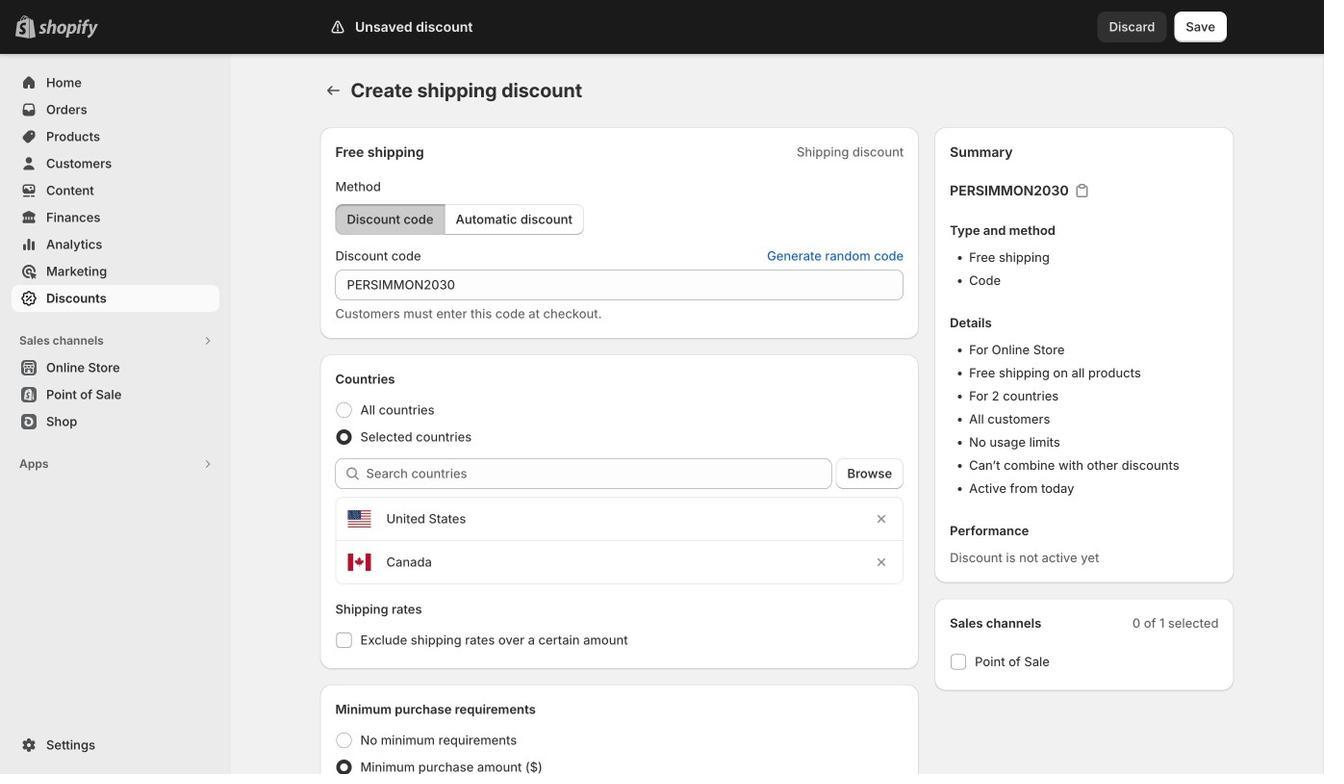 Task type: locate. For each thing, give the bounding box(es) containing it.
Search countries text field
[[366, 458, 832, 489]]

None text field
[[336, 270, 904, 300]]

shopify image
[[39, 19, 98, 38]]



Task type: vqa. For each thing, say whether or not it's contained in the screenshot.
shopify image
yes



